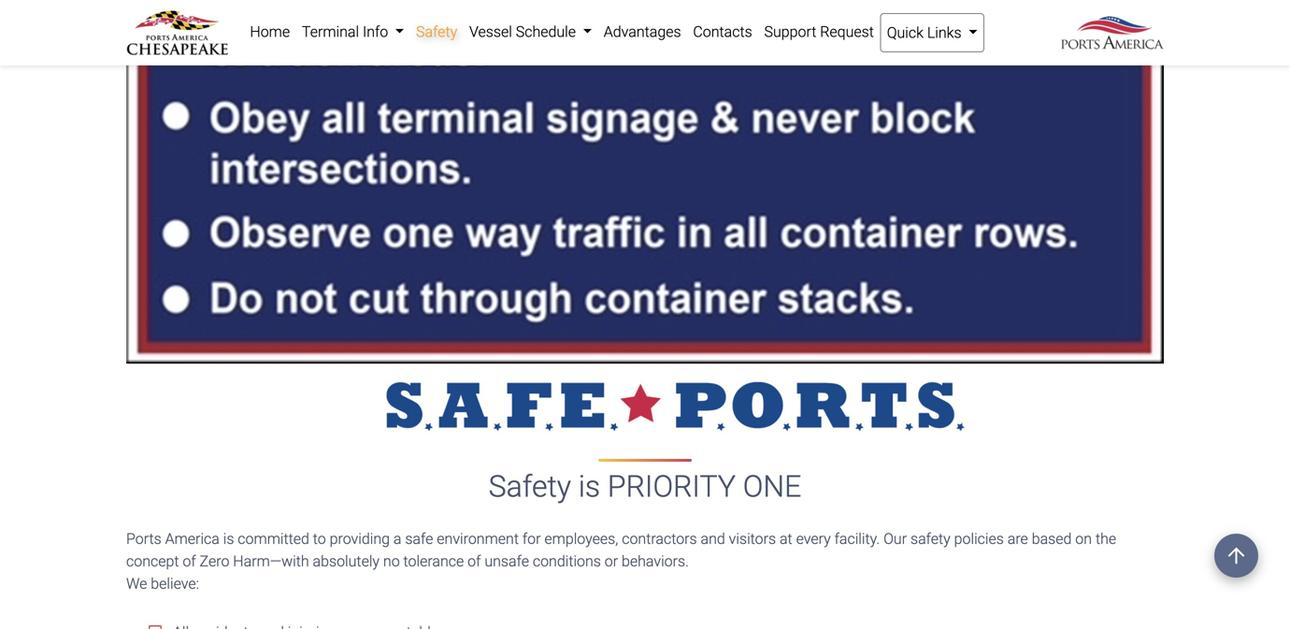 Task type: describe. For each thing, give the bounding box(es) containing it.
or
[[605, 553, 618, 570]]

environment
[[437, 530, 519, 548]]

1 horizontal spatial is
[[578, 470, 600, 505]]

1 of from the left
[[183, 553, 196, 570]]

safety is priority one
[[489, 470, 801, 505]]

contractors
[[622, 530, 697, 548]]

tolerance
[[403, 553, 464, 570]]

vessel schedule link
[[463, 13, 598, 50]]

conditions
[[533, 553, 601, 570]]

links
[[927, 24, 962, 42]]

quick links
[[887, 24, 965, 42]]

providing
[[330, 530, 390, 548]]

absolutely
[[313, 553, 380, 570]]

priority
[[608, 470, 736, 505]]

support request
[[764, 23, 874, 41]]

2 of from the left
[[468, 553, 481, 570]]

quick links link
[[880, 13, 984, 52]]

and
[[701, 530, 725, 548]]

committed
[[238, 530, 309, 548]]

at
[[780, 530, 792, 548]]

info
[[363, 23, 388, 41]]

quick
[[887, 24, 924, 42]]

safety
[[911, 530, 951, 548]]

to
[[313, 530, 326, 548]]

harm—with
[[233, 553, 309, 570]]

concept
[[126, 553, 179, 570]]

contacts
[[693, 23, 752, 41]]

behaviors.
[[622, 553, 689, 570]]

schedule
[[516, 23, 576, 41]]

zero
[[200, 553, 229, 570]]

our
[[884, 530, 907, 548]]

america
[[165, 530, 220, 548]]

employees,
[[544, 530, 618, 548]]

check square image
[[149, 625, 162, 629]]

no
[[383, 553, 400, 570]]

support
[[764, 23, 816, 41]]

based
[[1032, 530, 1072, 548]]

policies
[[954, 530, 1004, 548]]

terminal info
[[302, 23, 392, 41]]

the
[[1096, 530, 1116, 548]]

ports
[[126, 530, 161, 548]]



Task type: vqa. For each thing, say whether or not it's contained in the screenshot.
during
no



Task type: locate. For each thing, give the bounding box(es) containing it.
for
[[522, 530, 541, 548]]

1 horizontal spatial safety
[[489, 470, 571, 505]]

ports america is committed to providing a safe environment for employees, contractors and visitors at every facility. our safety policies are based on the concept         of zero harm—with absolutely no tolerance of unsafe conditions or behaviors. we believe:
[[126, 530, 1116, 593]]

safety
[[416, 23, 457, 41], [489, 470, 571, 505]]

0 vertical spatial is
[[578, 470, 600, 505]]

go to top image
[[1214, 534, 1258, 578]]

is up employees,
[[578, 470, 600, 505]]

1 vertical spatial is
[[223, 530, 234, 548]]

otr driver terminal rules image
[[126, 0, 1164, 364]]

terminal
[[302, 23, 359, 41]]

home link
[[244, 13, 296, 50]]

of down america
[[183, 553, 196, 570]]

is inside ports america is committed to providing a safe environment for employees, contractors and visitors at every facility. our safety policies are based on the concept         of zero harm—with absolutely no tolerance of unsafe conditions or behaviors. we believe:
[[223, 530, 234, 548]]

contacts link
[[687, 13, 758, 50]]

believe:
[[151, 575, 199, 593]]

facility.
[[834, 530, 880, 548]]

safety link
[[410, 13, 463, 50]]

advantages
[[604, 23, 681, 41]]

vessel
[[469, 23, 512, 41]]

safe
[[405, 530, 433, 548]]

we
[[126, 575, 147, 593]]

safety inside safety link
[[416, 23, 457, 41]]

home
[[250, 23, 290, 41]]

is up zero
[[223, 530, 234, 548]]

of down environment
[[468, 553, 481, 570]]

every
[[796, 530, 831, 548]]

safety for safety
[[416, 23, 457, 41]]

1 horizontal spatial of
[[468, 553, 481, 570]]

one
[[743, 470, 801, 505]]

terminal info link
[[296, 13, 410, 50]]

1 vertical spatial safety
[[489, 470, 571, 505]]

visitors
[[729, 530, 776, 548]]

0 horizontal spatial of
[[183, 553, 196, 570]]

vessel schedule
[[469, 23, 580, 41]]

safety left vessel
[[416, 23, 457, 41]]

safety up for at left
[[489, 470, 571, 505]]

are
[[1008, 530, 1028, 548]]

unsafe
[[485, 553, 529, 570]]

a
[[393, 530, 401, 548]]

support request link
[[758, 13, 880, 50]]

of
[[183, 553, 196, 570], [468, 553, 481, 570]]

request
[[820, 23, 874, 41]]

safety for safety is priority one
[[489, 470, 571, 505]]

0 vertical spatial safety
[[416, 23, 457, 41]]

is
[[578, 470, 600, 505], [223, 530, 234, 548]]

0 horizontal spatial is
[[223, 530, 234, 548]]

0 horizontal spatial safety
[[416, 23, 457, 41]]

advantages link
[[598, 13, 687, 50]]

on
[[1075, 530, 1092, 548]]



